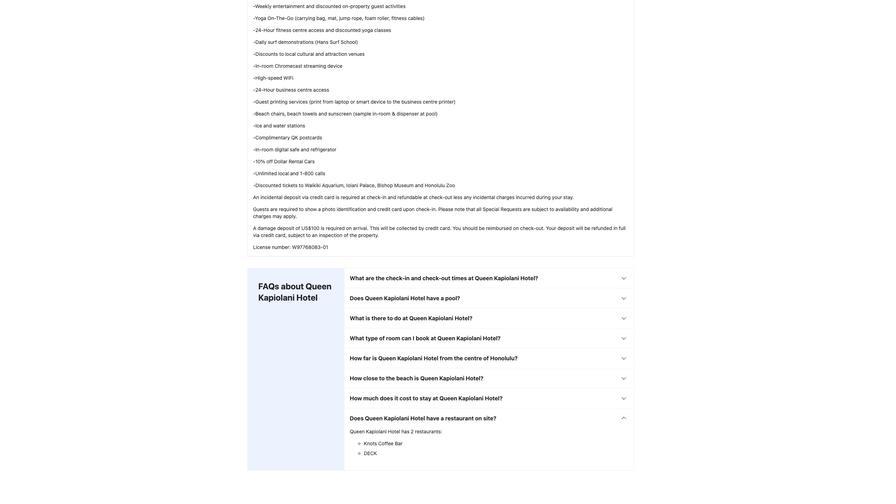Task type: describe. For each thing, give the bounding box(es) containing it.
- for -beach chairs, beach towels and sunscreen (sample in-room & dispenser at pool)
[[253, 111, 255, 117]]

kapiolani up do
[[384, 295, 409, 302]]

incurred
[[516, 194, 535, 200]]

property
[[350, 3, 370, 9]]

how for how far is queen kapiolani hotel from the centre of honolulu?
[[350, 356, 362, 362]]

digital
[[275, 147, 289, 153]]

- for -unlimited local and 1-800 calls
[[253, 171, 255, 177]]

or
[[350, 99, 355, 105]]

check- inside guests are required to show a photo identification and credit card upon check-in. please note that all special requests are subject to availability and additional charges may apply.
[[416, 206, 432, 212]]

in- for -in-room digital safe and refrigerator
[[255, 147, 262, 153]]

10%
[[255, 159, 265, 165]]

w97768083-
[[292, 244, 323, 250]]

may
[[273, 213, 282, 219]]

-ice and water stations
[[253, 123, 305, 129]]

-10% off dollar rental cars
[[253, 159, 315, 165]]

services
[[289, 99, 308, 105]]

credit down damage
[[261, 232, 274, 238]]

how for how much does it cost to stay at queen kapiolani hotel?
[[350, 396, 362, 402]]

1 be from the left
[[389, 225, 395, 231]]

and up this
[[368, 206, 376, 212]]

room inside dropdown button
[[386, 335, 400, 342]]

printer)
[[439, 99, 456, 105]]

an
[[312, 232, 318, 238]]

does
[[380, 396, 393, 402]]

deposit for via
[[284, 194, 301, 200]]

faqs about queen kapiolani hotel
[[258, 282, 332, 303]]

queen right do
[[409, 315, 427, 322]]

accordion control element
[[344, 268, 634, 471]]

are for what are the check-in and check-out times at queen kapiolani hotel?
[[366, 275, 374, 282]]

tickets
[[283, 182, 298, 188]]

does for does queen kapiolani hotel have a restaurant on site?
[[350, 416, 364, 422]]

1 horizontal spatial via
[[302, 194, 309, 200]]

3 be from the left
[[584, 225, 590, 231]]

damage
[[258, 225, 276, 231]]

-in-room chromecast streaming device
[[253, 63, 342, 69]]

your
[[552, 194, 562, 200]]

queen right stay
[[439, 396, 457, 402]]

an incidental deposit via credit card is required at check-in and refundable at check-out less any incidental charges incurred during your stay.
[[253, 194, 574, 200]]

room down discounts
[[262, 63, 273, 69]]

and down 'bishop'
[[388, 194, 396, 200]]

restaurant
[[445, 416, 474, 422]]

card inside guests are required to show a photo identification and credit card upon check-in. please note that all special requests are subject to availability and additional charges may apply.
[[392, 206, 402, 212]]

attraction
[[325, 51, 347, 57]]

check- down "palace,"
[[367, 194, 382, 200]]

how much does it cost to stay at queen kapiolani hotel?
[[350, 396, 503, 402]]

-daily surf demonstrations (hans surf school)
[[253, 39, 358, 45]]

centre up 'pool)'
[[423, 99, 437, 105]]

to left stay
[[413, 396, 418, 402]]

- for -complimentary qk postcards
[[253, 135, 255, 141]]

to up "chromecast"
[[279, 51, 284, 57]]

have for restaurant
[[426, 416, 439, 422]]

of left us$100
[[296, 225, 300, 231]]

0 vertical spatial discounted
[[316, 3, 341, 9]]

to right 'smart'
[[387, 99, 391, 105]]

refundable
[[398, 194, 422, 200]]

- for -ice and water stations
[[253, 123, 255, 129]]

at inside the how much does it cost to stay at queen kapiolani hotel? dropdown button
[[433, 396, 438, 402]]

us$100
[[301, 225, 319, 231]]

-beach chairs, beach towels and sunscreen (sample in-room & dispenser at pool)
[[253, 111, 438, 117]]

how close to the beach is queen kapiolani hotel?
[[350, 376, 483, 382]]

kapiolani up how far is queen kapiolani hotel from the centre of honolulu? dropdown button
[[456, 335, 482, 342]]

at left 'pool)'
[[420, 111, 425, 117]]

-complimentary qk postcards
[[253, 135, 322, 141]]

required inside a damage deposit of us$100 is required on arrival. this will be collected by credit card. you should be reimbursed on check-out. your deposit will be refunded in full via credit card, subject to an inspection of the property.
[[326, 225, 345, 231]]

show
[[305, 206, 317, 212]]

2 incidental from the left
[[473, 194, 495, 200]]

kapiolani down pool?
[[428, 315, 453, 322]]

sunscreen
[[328, 111, 352, 117]]

book
[[416, 335, 429, 342]]

queen inside faqs about queen kapiolani hotel
[[306, 282, 332, 292]]

- for -in-room chromecast streaming device
[[253, 63, 255, 69]]

queen up there
[[365, 295, 383, 302]]

and inside what are the check-in and check-out times at queen kapiolani hotel? dropdown button
[[411, 275, 421, 282]]

hour for fitness
[[264, 27, 275, 33]]

and left additional
[[580, 206, 589, 212]]

does queen kapiolani hotel have a pool?
[[350, 295, 460, 302]]

-unlimited local and 1-800 calls
[[253, 171, 325, 177]]

hotel left has
[[388, 429, 400, 435]]

in.
[[432, 206, 437, 212]]

to down "your"
[[550, 206, 554, 212]]

reimbursed
[[486, 225, 512, 231]]

printing
[[270, 99, 288, 105]]

credit down waikiki
[[310, 194, 323, 200]]

at down "palace,"
[[361, 194, 365, 200]]

cables)
[[408, 15, 425, 21]]

-yoga on-the-go (carrying bag, mat, jump rope, foam roller, fitness cables)
[[253, 15, 425, 21]]

bag,
[[316, 15, 326, 21]]

wifi
[[283, 75, 293, 81]]

chairs,
[[271, 111, 286, 117]]

out.
[[536, 225, 545, 231]]

guests are required to show a photo identification and credit card upon check-in. please note that all special requests are subject to availability and additional charges may apply.
[[253, 206, 612, 219]]

entertainment
[[273, 3, 305, 9]]

1-
[[300, 171, 304, 177]]

kapiolani up restaurant
[[458, 396, 484, 402]]

access for fitness
[[308, 27, 324, 33]]

in-
[[373, 111, 379, 117]]

does queen kapiolani hotel have a restaurant on site? button
[[344, 409, 634, 429]]

&
[[392, 111, 395, 117]]

1 vertical spatial device
[[371, 99, 386, 105]]

check- down honolulu
[[429, 194, 445, 200]]

much
[[363, 396, 379, 402]]

check- up does queen kapiolani hotel have a pool?
[[386, 275, 405, 282]]

24- for -24-hour business centre access
[[255, 87, 264, 93]]

speed
[[268, 75, 282, 81]]

on-
[[342, 3, 350, 9]]

of right inspection
[[344, 232, 348, 238]]

zoo
[[446, 182, 455, 188]]

of right type at the bottom of page
[[379, 335, 385, 342]]

and right ice
[[263, 123, 272, 129]]

1 vertical spatial discounted
[[335, 27, 361, 33]]

and right safe
[[301, 147, 309, 153]]

kapiolani up does queen kapiolani hotel have a pool? dropdown button
[[494, 275, 519, 282]]

during
[[536, 194, 551, 200]]

- for -24-hour business centre access
[[253, 87, 255, 93]]

at inside what are the check-in and check-out times at queen kapiolani hotel? dropdown button
[[468, 275, 474, 282]]

demonstrations
[[278, 39, 314, 45]]

have for pool?
[[426, 295, 439, 302]]

room left '&'
[[379, 111, 390, 117]]

beach inside dropdown button
[[396, 376, 413, 382]]

room up off
[[262, 147, 273, 153]]

hotel up the "what is there to do at queen kapiolani hotel?"
[[410, 295, 425, 302]]

check- inside a damage deposit of us$100 is required on arrival. this will be collected by credit card. you should be reimbursed on check-out. your deposit will be refunded in full via credit card, subject to an inspection of the property.
[[520, 225, 536, 231]]

does for does queen kapiolani hotel have a pool?
[[350, 295, 364, 302]]

cost
[[400, 396, 411, 402]]

photo
[[322, 206, 335, 212]]

0 horizontal spatial business
[[276, 87, 296, 93]]

credit inside guests are required to show a photo identification and credit card upon check-in. please note that all special requests are subject to availability and additional charges may apply.
[[377, 206, 390, 212]]

qk
[[291, 135, 298, 141]]

to left do
[[387, 315, 393, 322]]

out inside dropdown button
[[441, 275, 450, 282]]

water
[[273, 123, 286, 129]]

in inside a damage deposit of us$100 is required on arrival. this will be collected by credit card. you should be reimbursed on check-out. your deposit will be refunded in full via credit card, subject to an inspection of the property.
[[613, 225, 617, 231]]

and down mat,
[[326, 27, 334, 33]]

the-
[[276, 15, 287, 21]]

hotel up 2
[[410, 416, 425, 422]]

- for -yoga on-the-go (carrying bag, mat, jump rope, foam roller, fitness cables)
[[253, 15, 255, 21]]

discounts
[[255, 51, 278, 57]]

can
[[402, 335, 411, 342]]

-24-hour fitness centre access and discounted yoga classes
[[253, 27, 391, 33]]

towels
[[303, 111, 317, 117]]

pool)
[[426, 111, 438, 117]]

1 vertical spatial local
[[278, 171, 289, 177]]

charges inside guests are required to show a photo identification and credit card upon check-in. please note that all special requests are subject to availability and additional charges may apply.
[[253, 213, 271, 219]]

go
[[287, 15, 293, 21]]

2
[[411, 429, 414, 435]]

what for what are the check-in and check-out times at queen kapiolani hotel?
[[350, 275, 364, 282]]

requests
[[501, 206, 522, 212]]

bishop
[[377, 182, 393, 188]]

hotel inside faqs about queen kapiolani hotel
[[296, 293, 318, 303]]

from inside dropdown button
[[440, 356, 453, 362]]

via inside a damage deposit of us$100 is required on arrival. this will be collected by credit card. you should be reimbursed on check-out. your deposit will be refunded in full via credit card, subject to an inspection of the property.
[[253, 232, 260, 238]]

- for -in-room digital safe and refrigerator
[[253, 147, 255, 153]]

on for arrival.
[[346, 225, 352, 231]]

to right close
[[379, 376, 385, 382]]

smart
[[356, 99, 369, 105]]

yoga
[[362, 27, 373, 33]]

your
[[546, 225, 556, 231]]

centre up the services
[[297, 87, 312, 93]]

stations
[[287, 123, 305, 129]]

queen up knots at left bottom
[[350, 429, 365, 435]]

pool?
[[445, 295, 460, 302]]

honolulu?
[[490, 356, 518, 362]]

streaming
[[304, 63, 326, 69]]

to left show
[[299, 206, 304, 212]]

far
[[363, 356, 371, 362]]

at inside what type of room can i book at queen kapiolani hotel? dropdown button
[[431, 335, 436, 342]]

at down honolulu
[[423, 194, 428, 200]]



Task type: vqa. For each thing, say whether or not it's contained in the screenshot.
second Does from the top of the Accordion Control element
yes



Task type: locate. For each thing, give the bounding box(es) containing it.
are for guests are required to show a photo identification and credit card upon check-in. please note that all special requests are subject to availability and additional charges may apply.
[[270, 206, 277, 212]]

1 horizontal spatial charges
[[496, 194, 515, 200]]

queen down much
[[365, 416, 383, 422]]

guest
[[255, 99, 269, 105]]

1 vertical spatial does
[[350, 416, 364, 422]]

1 horizontal spatial are
[[366, 275, 374, 282]]

2 what from the top
[[350, 315, 364, 322]]

2 - from the top
[[253, 15, 255, 21]]

14 - from the top
[[253, 159, 255, 165]]

rental
[[289, 159, 303, 165]]

venues
[[348, 51, 365, 57]]

0 vertical spatial a
[[318, 206, 321, 212]]

site?
[[483, 416, 496, 422]]

special
[[483, 206, 499, 212]]

16 - from the top
[[253, 182, 255, 188]]

1 24- from the top
[[255, 27, 264, 33]]

1 vertical spatial in
[[613, 225, 617, 231]]

what for what is there to do at queen kapiolani hotel?
[[350, 315, 364, 322]]

daily
[[255, 39, 266, 45]]

- left off
[[253, 159, 255, 165]]

on right 'reimbursed'
[[513, 225, 519, 231]]

1 vertical spatial from
[[440, 356, 453, 362]]

refunded
[[592, 225, 612, 231]]

queen kapiolani hotel has 2 restaurants:
[[350, 429, 442, 435]]

0 vertical spatial device
[[327, 63, 342, 69]]

3 - from the top
[[253, 27, 255, 33]]

- down daily
[[253, 51, 255, 57]]

1 vertical spatial have
[[426, 416, 439, 422]]

in- for -in-room chromecast streaming device
[[255, 63, 262, 69]]

how left much
[[350, 396, 362, 402]]

check- left times
[[423, 275, 441, 282]]

inspection
[[319, 232, 342, 238]]

kapiolani up knots at left bottom
[[366, 429, 387, 435]]

0 horizontal spatial card
[[324, 194, 334, 200]]

1 horizontal spatial on
[[475, 416, 482, 422]]

0 vertical spatial out
[[445, 194, 452, 200]]

hour
[[264, 27, 275, 33], [264, 87, 275, 93]]

how left close
[[350, 376, 362, 382]]

deposit
[[284, 194, 301, 200], [277, 225, 294, 231], [558, 225, 575, 231]]

3 what from the top
[[350, 335, 364, 342]]

have left pool?
[[426, 295, 439, 302]]

in up does queen kapiolani hotel have a pool?
[[405, 275, 410, 282]]

is left there
[[366, 315, 370, 322]]

weekly
[[255, 3, 272, 9]]

beach up cost
[[396, 376, 413, 382]]

2 horizontal spatial are
[[523, 206, 530, 212]]

-weekly entertainment and discounted on-property guest activities
[[253, 3, 406, 9]]

0 horizontal spatial be
[[389, 225, 395, 231]]

what are the check-in and check-out times at queen kapiolani hotel?
[[350, 275, 538, 282]]

a for restaurant
[[441, 416, 444, 422]]

0 vertical spatial via
[[302, 194, 309, 200]]

arrival.
[[353, 225, 368, 231]]

- for -weekly entertainment and discounted on-property guest activities
[[253, 3, 255, 9]]

0 horizontal spatial charges
[[253, 213, 271, 219]]

1 vertical spatial out
[[441, 275, 450, 282]]

faqs
[[258, 282, 279, 292]]

and down the (hans
[[315, 51, 324, 57]]

0 vertical spatial hour
[[264, 27, 275, 33]]

15 - from the top
[[253, 171, 255, 177]]

1 horizontal spatial incidental
[[473, 194, 495, 200]]

kapiolani down can
[[397, 356, 422, 362]]

out left times
[[441, 275, 450, 282]]

- for -guest printing services (print from laptop or smart device to the business centre printer)
[[253, 99, 255, 105]]

0 horizontal spatial are
[[270, 206, 277, 212]]

at right times
[[468, 275, 474, 282]]

of left honolulu?
[[483, 356, 489, 362]]

any
[[464, 194, 472, 200]]

to right tickets
[[299, 182, 303, 188]]

guest
[[371, 3, 384, 9]]

aquarium,
[[322, 182, 345, 188]]

to left an in the left top of the page
[[306, 232, 311, 238]]

1 vertical spatial a
[[441, 295, 444, 302]]

a left restaurant
[[441, 416, 444, 422]]

0 vertical spatial what
[[350, 275, 364, 282]]

1 horizontal spatial fitness
[[391, 15, 407, 21]]

6 - from the top
[[253, 63, 255, 69]]

an
[[253, 194, 259, 200]]

kapiolani down faqs
[[258, 293, 295, 303]]

a for photo
[[318, 206, 321, 212]]

kapiolani down how far is queen kapiolani hotel from the centre of honolulu?
[[439, 376, 464, 382]]

0 horizontal spatial beach
[[287, 111, 301, 117]]

on left arrival.
[[346, 225, 352, 231]]

1 horizontal spatial card
[[392, 206, 402, 212]]

24- down high-
[[255, 87, 264, 93]]

identification
[[337, 206, 366, 212]]

1 vertical spatial charges
[[253, 213, 271, 219]]

ice
[[255, 123, 262, 129]]

how left far
[[350, 356, 362, 362]]

credit right by
[[425, 225, 439, 231]]

0 horizontal spatial on
[[346, 225, 352, 231]]

0 vertical spatial local
[[285, 51, 296, 57]]

and left "1-"
[[290, 171, 299, 177]]

24- down yoga
[[255, 27, 264, 33]]

hotel down 'about'
[[296, 293, 318, 303]]

-guest printing services (print from laptop or smart device to the business centre printer)
[[253, 99, 456, 105]]

business
[[276, 87, 296, 93], [401, 99, 422, 105]]

room left can
[[386, 335, 400, 342]]

2 hour from the top
[[264, 87, 275, 93]]

and up does queen kapiolani hotel have a pool?
[[411, 275, 421, 282]]

1 vertical spatial hour
[[264, 87, 275, 93]]

1 vertical spatial how
[[350, 376, 362, 382]]

mat,
[[328, 15, 338, 21]]

and up the (carrying
[[306, 3, 314, 9]]

access for business
[[313, 87, 329, 93]]

have up "restaurants:"
[[426, 416, 439, 422]]

card
[[324, 194, 334, 200], [392, 206, 402, 212]]

0 horizontal spatial will
[[381, 225, 388, 231]]

deposit for of
[[277, 225, 294, 231]]

0 vertical spatial in-
[[255, 63, 262, 69]]

1 hour from the top
[[264, 27, 275, 33]]

hotel down what type of room can i book at queen kapiolani hotel?
[[424, 356, 438, 362]]

kapiolani up queen kapiolani hotel has 2 restaurants:
[[384, 416, 409, 422]]

at
[[420, 111, 425, 117], [361, 194, 365, 200], [423, 194, 428, 200], [468, 275, 474, 282], [402, 315, 408, 322], [431, 335, 436, 342], [433, 396, 438, 402]]

how much does it cost to stay at queen kapiolani hotel? button
[[344, 389, 634, 409]]

- left "speed"
[[253, 75, 255, 81]]

required up apply.
[[279, 206, 298, 212]]

2 horizontal spatial in
[[613, 225, 617, 231]]

off
[[266, 159, 273, 165]]

there
[[371, 315, 386, 322]]

1 horizontal spatial subject
[[532, 206, 548, 212]]

0 vertical spatial subject
[[532, 206, 548, 212]]

- down 10%
[[253, 171, 255, 177]]

how far is queen kapiolani hotel from the centre of honolulu? button
[[344, 349, 634, 369]]

what is there to do at queen kapiolani hotel?
[[350, 315, 472, 322]]

1 does from the top
[[350, 295, 364, 302]]

device up in-
[[371, 99, 386, 105]]

centre up demonstrations
[[293, 27, 307, 33]]

0 vertical spatial business
[[276, 87, 296, 93]]

surf
[[268, 39, 277, 45]]

deposit right your
[[558, 225, 575, 231]]

0 vertical spatial from
[[323, 99, 333, 105]]

yoga
[[255, 15, 266, 21]]

1 have from the top
[[426, 295, 439, 302]]

collected
[[396, 225, 417, 231]]

2 in- from the top
[[255, 147, 262, 153]]

deposit down tickets
[[284, 194, 301, 200]]

0 horizontal spatial from
[[323, 99, 333, 105]]

0 vertical spatial does
[[350, 295, 364, 302]]

the
[[393, 99, 400, 105], [350, 232, 357, 238], [376, 275, 385, 282], [454, 356, 463, 362], [386, 376, 395, 382]]

a damage deposit of us$100 is required on arrival. this will be collected by credit card. you should be reimbursed on check-out. your deposit will be refunded in full via credit card, subject to an inspection of the property.
[[253, 225, 626, 238]]

0 vertical spatial fitness
[[391, 15, 407, 21]]

- up beach
[[253, 99, 255, 105]]

at inside what is there to do at queen kapiolani hotel? dropdown button
[[402, 315, 408, 322]]

chromecast
[[275, 63, 302, 69]]

-in-room digital safe and refrigerator
[[253, 147, 336, 153]]

- for -daily surf demonstrations (hans surf school)
[[253, 39, 255, 45]]

0 horizontal spatial in
[[382, 194, 386, 200]]

1 vertical spatial card
[[392, 206, 402, 212]]

access up "(print"
[[313, 87, 329, 93]]

2 vertical spatial what
[[350, 335, 364, 342]]

does
[[350, 295, 364, 302], [350, 416, 364, 422]]

local
[[285, 51, 296, 57], [278, 171, 289, 177]]

charges up the requests
[[496, 194, 515, 200]]

- down yoga
[[253, 27, 255, 33]]

on for site?
[[475, 416, 482, 422]]

it
[[394, 396, 398, 402]]

additional
[[590, 206, 612, 212]]

device
[[327, 63, 342, 69], [371, 99, 386, 105]]

discounted up mat,
[[316, 3, 341, 9]]

1 horizontal spatial business
[[401, 99, 422, 105]]

1 vertical spatial beach
[[396, 376, 413, 382]]

0 vertical spatial beach
[[287, 111, 301, 117]]

- up high-
[[253, 63, 255, 69]]

times
[[452, 275, 467, 282]]

will
[[381, 225, 388, 231], [576, 225, 583, 231]]

0 vertical spatial access
[[308, 27, 324, 33]]

business up dispenser
[[401, 99, 422, 105]]

2 horizontal spatial on
[[513, 225, 519, 231]]

1 incidental from the left
[[260, 194, 282, 200]]

24- for -24-hour fitness centre access and discounted yoga classes
[[255, 27, 264, 33]]

(print
[[309, 99, 321, 105]]

from right "(print"
[[323, 99, 333, 105]]

subject inside guests are required to show a photo identification and credit card upon check-in. please note that all special requests are subject to availability and additional charges may apply.
[[532, 206, 548, 212]]

are inside dropdown button
[[366, 275, 374, 282]]

13 - from the top
[[253, 147, 255, 153]]

please
[[438, 206, 453, 212]]

3 how from the top
[[350, 396, 362, 402]]

- for -24-hour fitness centre access and discounted yoga classes
[[253, 27, 255, 33]]

1 vertical spatial what
[[350, 315, 364, 322]]

1 in- from the top
[[255, 63, 262, 69]]

1 vertical spatial in-
[[255, 147, 262, 153]]

in left full
[[613, 225, 617, 231]]

- up an
[[253, 182, 255, 188]]

0 horizontal spatial incidental
[[260, 194, 282, 200]]

is
[[336, 194, 339, 200], [321, 225, 325, 231], [366, 315, 370, 322], [372, 356, 377, 362], [414, 376, 419, 382]]

0 vertical spatial have
[[426, 295, 439, 302]]

required up identification
[[341, 194, 360, 200]]

queen up "how much does it cost to stay at queen kapiolani hotel?"
[[420, 376, 438, 382]]

the inside a damage deposit of us$100 is required on arrival. this will be collected by credit card. you should be reimbursed on check-out. your deposit will be refunded in full via credit card, subject to an inspection of the property.
[[350, 232, 357, 238]]

0 vertical spatial required
[[341, 194, 360, 200]]

-high-speed wifi
[[253, 75, 293, 81]]

2 be from the left
[[479, 225, 485, 231]]

- for -10% off dollar rental cars
[[253, 159, 255, 165]]

are
[[270, 206, 277, 212], [523, 206, 530, 212], [366, 275, 374, 282]]

1 vertical spatial fitness
[[276, 27, 291, 33]]

0 horizontal spatial subject
[[288, 232, 305, 238]]

required inside guests are required to show a photo identification and credit card upon check-in. please note that all special requests are subject to availability and additional charges may apply.
[[279, 206, 298, 212]]

0 vertical spatial in
[[382, 194, 386, 200]]

incidental down discounted
[[260, 194, 282, 200]]

deposit up card, at the top of page
[[277, 225, 294, 231]]

subject down during
[[532, 206, 548, 212]]

1 vertical spatial access
[[313, 87, 329, 93]]

discounted
[[255, 182, 281, 188]]

roller,
[[377, 15, 390, 21]]

0 vertical spatial 24-
[[255, 27, 264, 33]]

10 - from the top
[[253, 111, 255, 117]]

is right far
[[372, 356, 377, 362]]

and up an incidental deposit via credit card is required at check-in and refundable at check-out less any incidental charges incurred during your stay.
[[415, 182, 423, 188]]

2 vertical spatial required
[[326, 225, 345, 231]]

hour for business
[[264, 87, 275, 93]]

be right "should"
[[479, 225, 485, 231]]

7 - from the top
[[253, 75, 255, 81]]

- for -discounts to local cultural and attraction venues
[[253, 51, 255, 57]]

- for -discounted tickets to waikiki aquarium, iolani palace, bishop museum and honolulu zoo
[[253, 182, 255, 188]]

centre inside dropdown button
[[464, 356, 482, 362]]

less
[[453, 194, 462, 200]]

card up photo
[[324, 194, 334, 200]]

1 vertical spatial via
[[253, 232, 260, 238]]

5 - from the top
[[253, 51, 255, 57]]

2 does from the top
[[350, 416, 364, 422]]

1 horizontal spatial beach
[[396, 376, 413, 382]]

on-
[[268, 15, 276, 21]]

1 horizontal spatial device
[[371, 99, 386, 105]]

2 vertical spatial a
[[441, 416, 444, 422]]

school)
[[341, 39, 358, 45]]

queen right far
[[378, 356, 396, 362]]

1 horizontal spatial from
[[440, 356, 453, 362]]

at right book
[[431, 335, 436, 342]]

be left refunded
[[584, 225, 590, 231]]

1 vertical spatial required
[[279, 206, 298, 212]]

11 - from the top
[[253, 123, 255, 129]]

and right towels
[[318, 111, 327, 117]]

that
[[466, 206, 475, 212]]

2 horizontal spatial be
[[584, 225, 590, 231]]

incidental up the all
[[473, 194, 495, 200]]

fitness
[[391, 15, 407, 21], [276, 27, 291, 33]]

card,
[[275, 232, 287, 238]]

- down ice
[[253, 135, 255, 141]]

1 horizontal spatial be
[[479, 225, 485, 231]]

1 - from the top
[[253, 3, 255, 9]]

activities
[[385, 3, 406, 9]]

1 vertical spatial 24-
[[255, 87, 264, 93]]

to inside a damage deposit of us$100 is required on arrival. this will be collected by credit card. you should be reimbursed on check-out. your deposit will be refunded in full via credit card, subject to an inspection of the property.
[[306, 232, 311, 238]]

(carrying
[[295, 15, 315, 21]]

a right show
[[318, 206, 321, 212]]

be left "collected"
[[389, 225, 395, 231]]

is down aquarium,
[[336, 194, 339, 200]]

calls
[[315, 171, 325, 177]]

restaurants:
[[415, 429, 442, 435]]

device down attraction
[[327, 63, 342, 69]]

a for pool?
[[441, 295, 444, 302]]

0 horizontal spatial via
[[253, 232, 260, 238]]

surf
[[330, 39, 339, 45]]

classes
[[374, 27, 391, 33]]

- left on-
[[253, 15, 255, 21]]

waikiki
[[305, 182, 321, 188]]

12 - from the top
[[253, 135, 255, 141]]

0 horizontal spatial device
[[327, 63, 342, 69]]

on inside dropdown button
[[475, 416, 482, 422]]

apply.
[[283, 213, 297, 219]]

via down a at the top of the page
[[253, 232, 260, 238]]

what are the check-in and check-out times at queen kapiolani hotel? button
[[344, 269, 634, 288]]

0 vertical spatial how
[[350, 356, 362, 362]]

iolani
[[346, 182, 358, 188]]

rope,
[[352, 15, 363, 21]]

check-
[[367, 194, 382, 200], [429, 194, 445, 200], [416, 206, 432, 212], [520, 225, 536, 231], [386, 275, 405, 282], [423, 275, 441, 282]]

0 horizontal spatial fitness
[[276, 27, 291, 33]]

1 what from the top
[[350, 275, 364, 282]]

a inside guests are required to show a photo identification and credit card upon check-in. please note that all special requests are subject to availability and additional charges may apply.
[[318, 206, 321, 212]]

subject up license number: w97768083-01
[[288, 232, 305, 238]]

queen up how far is queen kapiolani hotel from the centre of honolulu?
[[437, 335, 455, 342]]

kapiolani inside faqs about queen kapiolani hotel
[[258, 293, 295, 303]]

1 vertical spatial business
[[401, 99, 422, 105]]

queen up does queen kapiolani hotel have a pool? dropdown button
[[475, 275, 493, 282]]

01
[[323, 244, 328, 250]]

complimentary
[[255, 135, 290, 141]]

2 how from the top
[[350, 376, 362, 382]]

1 will from the left
[[381, 225, 388, 231]]

in inside dropdown button
[[405, 275, 410, 282]]

8 - from the top
[[253, 87, 255, 93]]

2 vertical spatial in
[[405, 275, 410, 282]]

2 vertical spatial how
[[350, 396, 362, 402]]

has
[[401, 429, 409, 435]]

is inside a damage deposit of us$100 is required on arrival. this will be collected by credit card. you should be reimbursed on check-out. your deposit will be refunded in full via credit card, subject to an inspection of the property.
[[321, 225, 325, 231]]

1 how from the top
[[350, 356, 362, 362]]

knots coffee bar
[[364, 441, 402, 447]]

fitness down the- at left top
[[276, 27, 291, 33]]

what for what type of room can i book at queen kapiolani hotel?
[[350, 335, 364, 342]]

how for how close to the beach is queen kapiolani hotel?
[[350, 376, 362, 382]]

hour down on-
[[264, 27, 275, 33]]

4 - from the top
[[253, 39, 255, 45]]

9 - from the top
[[253, 99, 255, 105]]

cultural
[[297, 51, 314, 57]]

2 have from the top
[[426, 416, 439, 422]]

subject inside a damage deposit of us$100 is required on arrival. this will be collected by credit card. you should be reimbursed on check-out. your deposit will be refunded in full via credit card, subject to an inspection of the property.
[[288, 232, 305, 238]]

credit up this
[[377, 206, 390, 212]]

is up "how much does it cost to stay at queen kapiolani hotel?"
[[414, 376, 419, 382]]

in- up high-
[[255, 63, 262, 69]]

0 vertical spatial card
[[324, 194, 334, 200]]

how close to the beach is queen kapiolani hotel? button
[[344, 369, 634, 389]]

2 will from the left
[[576, 225, 583, 231]]

1 horizontal spatial will
[[576, 225, 583, 231]]

card.
[[440, 225, 451, 231]]

hotel?
[[520, 275, 538, 282], [455, 315, 472, 322], [483, 335, 501, 342], [466, 376, 483, 382], [485, 396, 503, 402]]

0 vertical spatial charges
[[496, 194, 515, 200]]

check- left your
[[520, 225, 536, 231]]

1 horizontal spatial in
[[405, 275, 410, 282]]

deck
[[364, 451, 377, 457]]

be
[[389, 225, 395, 231], [479, 225, 485, 231], [584, 225, 590, 231]]

safe
[[290, 147, 299, 153]]

centre
[[293, 27, 307, 33], [297, 87, 312, 93], [423, 99, 437, 105], [464, 356, 482, 362]]

2 24- from the top
[[255, 87, 264, 93]]

charges down guests
[[253, 213, 271, 219]]

1 vertical spatial subject
[[288, 232, 305, 238]]

in
[[382, 194, 386, 200], [613, 225, 617, 231], [405, 275, 410, 282]]

- for -high-speed wifi
[[253, 75, 255, 81]]

business down the wifi
[[276, 87, 296, 93]]



